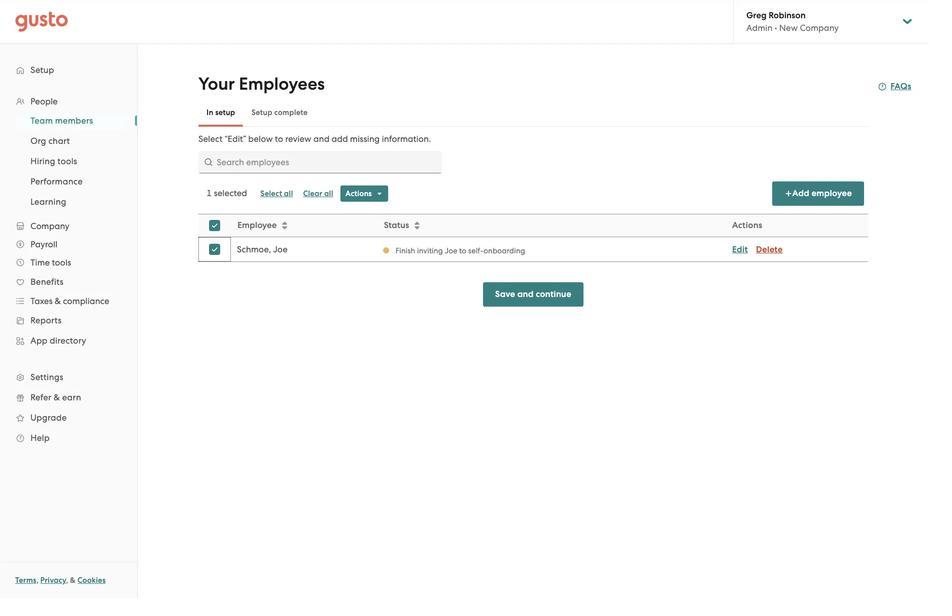 Task type: locate. For each thing, give the bounding box(es) containing it.
0 vertical spatial tools
[[58, 156, 77, 166]]

terms
[[15, 577, 36, 586]]

0 horizontal spatial setup
[[30, 65, 54, 75]]

people
[[30, 96, 58, 107]]

in setup
[[207, 108, 235, 117]]

team members
[[30, 116, 93, 126]]

benefits
[[30, 277, 63, 287]]

setup inside gusto navigation element
[[30, 65, 54, 75]]

finish
[[396, 246, 415, 256]]

select for select all
[[260, 189, 282, 198]]

hiring tools
[[30, 156, 77, 166]]

0 horizontal spatial actions
[[346, 189, 372, 198]]

joe
[[273, 245, 288, 255], [445, 246, 458, 256]]

your
[[198, 74, 235, 94]]

tools down payroll dropdown button
[[52, 258, 71, 268]]

1 , from the left
[[36, 577, 38, 586]]

setup link
[[10, 61, 127, 79]]

Select row checkbox
[[204, 239, 226, 261]]

& right taxes
[[55, 296, 61, 307]]

1 vertical spatial to
[[459, 246, 467, 256]]

setup inside button
[[251, 108, 272, 117]]

team
[[30, 116, 53, 126]]

faqs button
[[879, 81, 912, 93]]

company inside greg robinson admin • new company
[[800, 23, 839, 33]]

0 horizontal spatial to
[[275, 134, 283, 144]]

chart
[[48, 136, 70, 146]]

0 horizontal spatial select
[[198, 134, 223, 144]]

1 list from the top
[[0, 92, 137, 449]]

delete
[[756, 244, 783, 255]]

, left privacy link
[[36, 577, 38, 586]]

your employees
[[198, 74, 325, 94]]

& left cookies button
[[70, 577, 76, 586]]

select for select "edit" below to review and add missing information.
[[198, 134, 223, 144]]

cookies
[[78, 577, 106, 586]]

app
[[30, 336, 47, 346]]

1 vertical spatial company
[[30, 221, 69, 231]]

0 vertical spatial select
[[198, 134, 223, 144]]

1 horizontal spatial company
[[800, 23, 839, 33]]

grid
[[198, 214, 869, 262]]

org chart link
[[18, 132, 127, 150]]

select
[[198, 134, 223, 144], [260, 189, 282, 198]]

cookies button
[[78, 575, 106, 587]]

1 vertical spatial actions
[[732, 220, 763, 231]]

•
[[775, 23, 777, 33]]

setup
[[30, 65, 54, 75], [251, 108, 272, 117]]

settings
[[30, 373, 63, 383]]

and left add
[[314, 134, 330, 144]]

list
[[0, 92, 137, 449], [0, 111, 137, 212]]

select up employee
[[260, 189, 282, 198]]

0 horizontal spatial company
[[30, 221, 69, 231]]

finish inviting joe to self-onboarding
[[396, 246, 525, 256]]

taxes & compliance
[[30, 296, 109, 307]]

all inside button
[[324, 189, 333, 198]]

learning link
[[18, 193, 127, 211]]

actions right clear all button
[[346, 189, 372, 198]]

app directory
[[30, 336, 86, 346]]

0 horizontal spatial and
[[314, 134, 330, 144]]

all right clear
[[324, 189, 333, 198]]

hiring
[[30, 156, 55, 166]]

time tools button
[[10, 254, 127, 272]]

0 vertical spatial &
[[55, 296, 61, 307]]

all inside button
[[284, 189, 293, 198]]

to right 'below'
[[275, 134, 283, 144]]

1 all from the left
[[284, 189, 293, 198]]

company
[[800, 23, 839, 33], [30, 221, 69, 231]]

1 horizontal spatial and
[[518, 289, 534, 300]]

edit
[[732, 244, 748, 255]]

0 vertical spatial actions
[[346, 189, 372, 198]]

in setup tab panel
[[198, 133, 869, 262]]

company button
[[10, 217, 127, 236]]

org chart
[[30, 136, 70, 146]]

Select all rows on this page checkbox
[[204, 215, 226, 237]]

joe right inviting
[[445, 246, 458, 256]]

schmoe,
[[237, 245, 271, 255]]

company up payroll
[[30, 221, 69, 231]]

and right save
[[518, 289, 534, 300]]

, left cookies button
[[66, 577, 68, 586]]

home image
[[15, 11, 68, 32]]

list containing people
[[0, 92, 137, 449]]

select "edit" below to review and add missing information.
[[198, 134, 431, 144]]

,
[[36, 577, 38, 586], [66, 577, 68, 586]]

2 list from the top
[[0, 111, 137, 212]]

grid containing employee
[[198, 214, 869, 262]]

delete button
[[756, 244, 783, 256]]

select all
[[260, 189, 293, 198]]

1 horizontal spatial to
[[459, 246, 467, 256]]

0 horizontal spatial joe
[[273, 245, 288, 255]]

& left earn
[[54, 393, 60, 403]]

to left self-
[[459, 246, 467, 256]]

0 vertical spatial company
[[800, 23, 839, 33]]

& inside dropdown button
[[55, 296, 61, 307]]

1 horizontal spatial actions
[[732, 220, 763, 231]]

0 vertical spatial setup
[[30, 65, 54, 75]]

1 vertical spatial &
[[54, 393, 60, 403]]

actions button
[[340, 186, 388, 202]]

2 , from the left
[[66, 577, 68, 586]]

add
[[793, 188, 810, 199]]

hiring tools link
[[18, 152, 127, 171]]

actions
[[346, 189, 372, 198], [732, 220, 763, 231]]

members
[[55, 116, 93, 126]]

all
[[284, 189, 293, 198], [324, 189, 333, 198]]

actions up edit
[[732, 220, 763, 231]]

save and continue
[[495, 289, 572, 300]]

continue
[[536, 289, 572, 300]]

refer & earn link
[[10, 389, 127, 407]]

tools for time tools
[[52, 258, 71, 268]]

terms link
[[15, 577, 36, 586]]

0 vertical spatial to
[[275, 134, 283, 144]]

performance
[[30, 177, 83, 187]]

to for review
[[275, 134, 283, 144]]

select inside button
[[260, 189, 282, 198]]

in setup button
[[198, 101, 243, 125]]

1 horizontal spatial joe
[[445, 246, 458, 256]]

setup up 'below'
[[251, 108, 272, 117]]

1
[[207, 188, 212, 198]]

company right "new"
[[800, 23, 839, 33]]

all left clear
[[284, 189, 293, 198]]

2 all from the left
[[324, 189, 333, 198]]

1 horizontal spatial select
[[260, 189, 282, 198]]

schmoe, joe
[[237, 245, 288, 255]]

to inside grid
[[459, 246, 467, 256]]

0 horizontal spatial ,
[[36, 577, 38, 586]]

Search employees field
[[198, 151, 442, 174]]

select left "edit" on the top
[[198, 134, 223, 144]]

employee button
[[231, 215, 377, 237]]

and inside in setup tab panel
[[314, 134, 330, 144]]

1 vertical spatial tools
[[52, 258, 71, 268]]

setup up the people
[[30, 65, 54, 75]]

greg robinson admin • new company
[[747, 10, 839, 33]]

&
[[55, 296, 61, 307], [54, 393, 60, 403], [70, 577, 76, 586]]

information.
[[382, 134, 431, 144]]

status button
[[378, 215, 726, 237]]

1 horizontal spatial ,
[[66, 577, 68, 586]]

1 vertical spatial select
[[260, 189, 282, 198]]

actions inside popup button
[[346, 189, 372, 198]]

tools inside dropdown button
[[52, 258, 71, 268]]

1 horizontal spatial setup
[[251, 108, 272, 117]]

upgrade
[[30, 413, 67, 423]]

upgrade link
[[10, 409, 127, 427]]

people button
[[10, 92, 127, 111]]

time tools
[[30, 258, 71, 268]]

1 vertical spatial setup
[[251, 108, 272, 117]]

tools down org chart link
[[58, 156, 77, 166]]

0 horizontal spatial all
[[284, 189, 293, 198]]

1 horizontal spatial all
[[324, 189, 333, 198]]

payroll button
[[10, 236, 127, 254]]

1 vertical spatial and
[[518, 289, 534, 300]]

joe right schmoe,
[[273, 245, 288, 255]]

0 vertical spatial and
[[314, 134, 330, 144]]

to
[[275, 134, 283, 144], [459, 246, 467, 256]]



Task type: describe. For each thing, give the bounding box(es) containing it.
team members link
[[18, 112, 127, 130]]

list containing team members
[[0, 111, 137, 212]]

taxes
[[30, 296, 53, 307]]

employees
[[239, 74, 325, 94]]

time
[[30, 258, 50, 268]]

below
[[248, 134, 273, 144]]

complete
[[274, 108, 308, 117]]

1 selected status
[[207, 188, 247, 198]]

employee
[[238, 220, 277, 231]]

self-
[[468, 246, 484, 256]]

terms , privacy , & cookies
[[15, 577, 106, 586]]

gusto navigation element
[[0, 44, 137, 465]]

"edit"
[[225, 134, 246, 144]]

reports link
[[10, 312, 127, 330]]

add employee button
[[772, 182, 864, 206]]

refer
[[30, 393, 51, 403]]

all for clear all
[[324, 189, 333, 198]]

all for select all
[[284, 189, 293, 198]]

1 selected
[[207, 188, 247, 198]]

reports
[[30, 316, 62, 326]]

learning
[[30, 197, 66, 207]]

clear all
[[303, 189, 333, 198]]

& for earn
[[54, 393, 60, 403]]

tools for hiring tools
[[58, 156, 77, 166]]

org
[[30, 136, 46, 146]]

employees tab list
[[198, 98, 869, 127]]

edit link
[[732, 244, 748, 255]]

taxes & compliance button
[[10, 292, 127, 311]]

settings link
[[10, 369, 127, 387]]

faqs
[[891, 81, 912, 92]]

status
[[384, 220, 409, 231]]

directory
[[50, 336, 86, 346]]

help
[[30, 433, 50, 444]]

setup
[[215, 108, 235, 117]]

admin
[[747, 23, 773, 33]]

employee
[[812, 188, 852, 199]]

help link
[[10, 429, 127, 448]]

and inside button
[[518, 289, 534, 300]]

payroll
[[30, 240, 57, 250]]

robinson
[[769, 10, 806, 21]]

setup complete button
[[243, 101, 316, 125]]

missing
[[350, 134, 380, 144]]

save and continue button
[[483, 283, 584, 307]]

privacy link
[[40, 577, 66, 586]]

to for self-
[[459, 246, 467, 256]]

2 vertical spatial &
[[70, 577, 76, 586]]

performance link
[[18, 173, 127, 191]]

onboarding
[[484, 246, 525, 256]]

refer & earn
[[30, 393, 81, 403]]

app directory link
[[10, 332, 127, 350]]

new
[[780, 23, 798, 33]]

actions inside grid
[[732, 220, 763, 231]]

review
[[285, 134, 311, 144]]

privacy
[[40, 577, 66, 586]]

setup for setup
[[30, 65, 54, 75]]

& for compliance
[[55, 296, 61, 307]]

setup complete
[[251, 108, 308, 117]]

selected
[[214, 188, 247, 198]]

greg
[[747, 10, 767, 21]]

earn
[[62, 393, 81, 403]]

setup for setup complete
[[251, 108, 272, 117]]

add employee link
[[772, 182, 864, 206]]

compliance
[[63, 296, 109, 307]]

in
[[207, 108, 213, 117]]

save
[[495, 289, 515, 300]]

inviting
[[417, 246, 443, 256]]

add
[[332, 134, 348, 144]]

company inside 'dropdown button'
[[30, 221, 69, 231]]

select all button
[[255, 186, 298, 202]]

benefits link
[[10, 273, 127, 291]]

clear all button
[[298, 186, 338, 202]]



Task type: vqa. For each thing, say whether or not it's contained in the screenshot.
Hiring
yes



